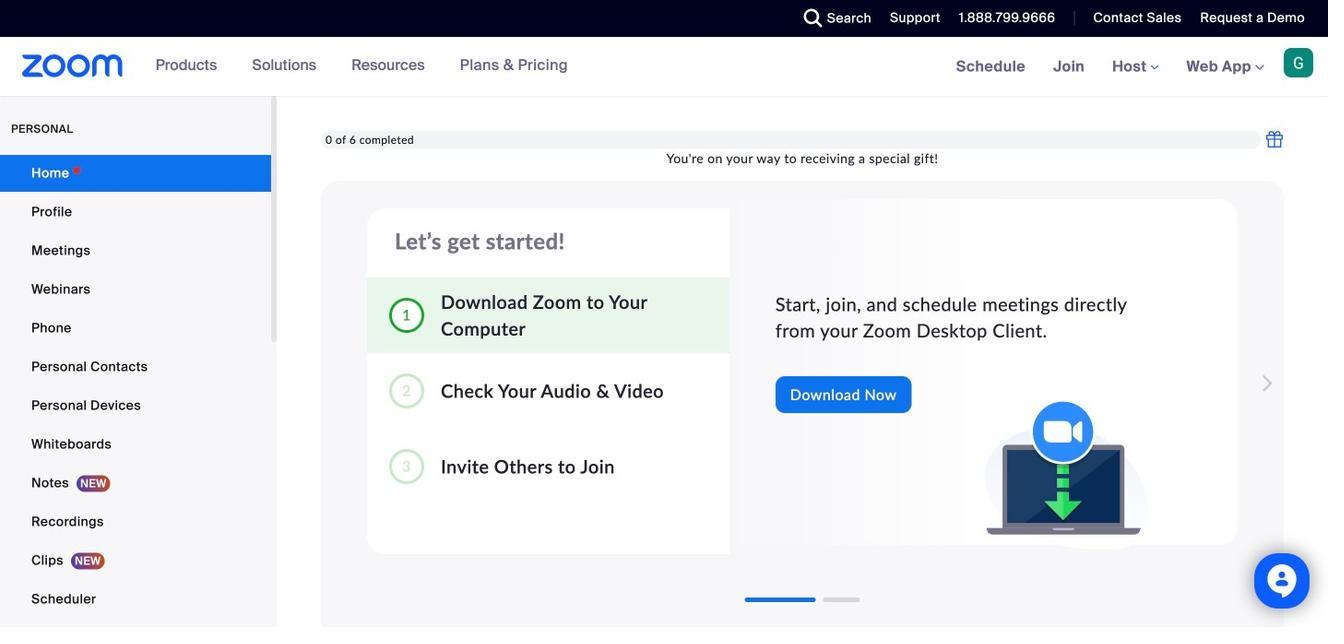 Task type: vqa. For each thing, say whether or not it's contained in the screenshot.
Next image
yes



Task type: locate. For each thing, give the bounding box(es) containing it.
personal menu menu
[[0, 155, 271, 627]]

meetings navigation
[[942, 37, 1328, 97]]

banner
[[0, 37, 1328, 97]]

zoom logo image
[[22, 54, 123, 77]]



Task type: describe. For each thing, give the bounding box(es) containing it.
next image
[[1251, 365, 1277, 402]]

profile picture image
[[1284, 48, 1313, 77]]

product information navigation
[[142, 37, 582, 96]]



